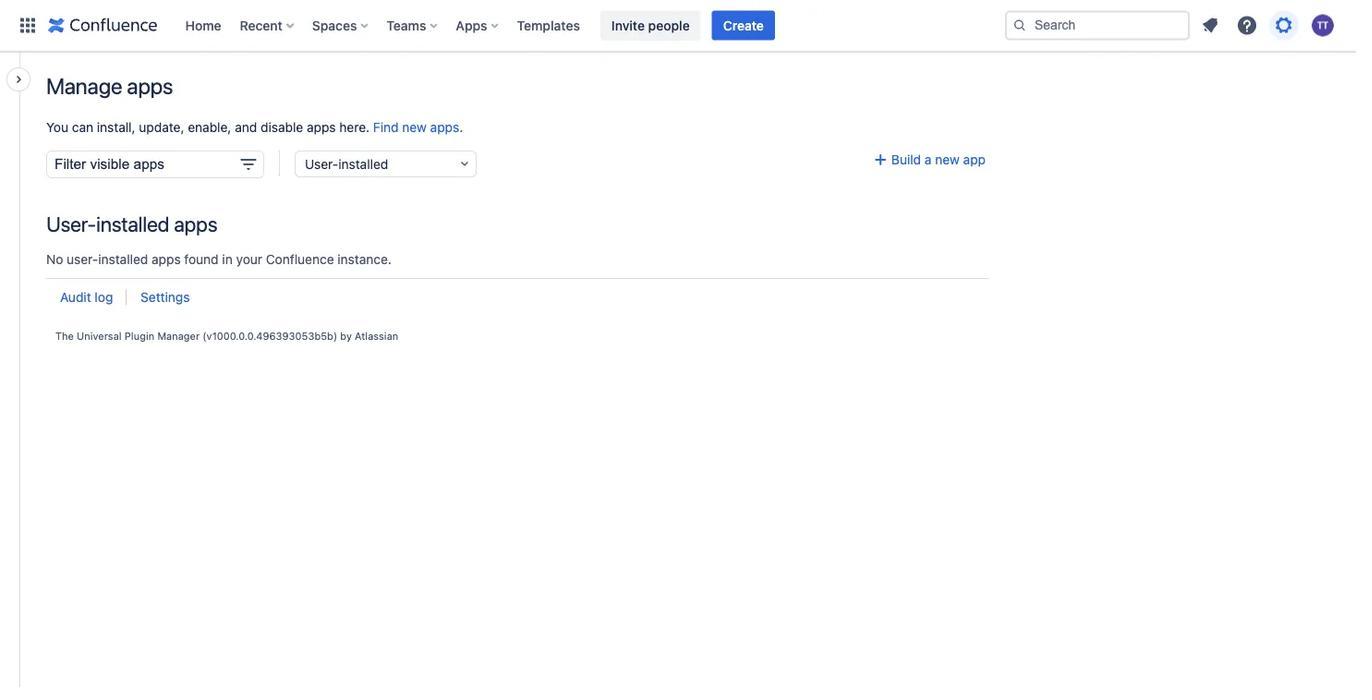 Task type: vqa. For each thing, say whether or not it's contained in the screenshot.
Settings Icon
yes



Task type: locate. For each thing, give the bounding box(es) containing it.
find new apps. link
[[373, 120, 463, 135]]

invite people button
[[600, 11, 701, 40]]

installed up user-
[[96, 212, 169, 236]]

installed for user-installed apps
[[96, 212, 169, 236]]

audit
[[60, 290, 91, 305]]

0 vertical spatial user-
[[305, 156, 338, 171]]

1 horizontal spatial user-
[[305, 156, 338, 171]]

installed down here.
[[338, 156, 388, 171]]

your
[[236, 252, 262, 267]]

notification icon image
[[1199, 14, 1221, 36]]

small image
[[873, 152, 888, 167]]

create link
[[712, 11, 775, 40]]

log
[[95, 290, 113, 305]]

new right find at the top left
[[402, 120, 427, 135]]

plugin
[[125, 330, 154, 342]]

user-
[[67, 252, 98, 267]]

1 vertical spatial installed
[[96, 212, 169, 236]]

by
[[340, 330, 352, 342]]

manager
[[157, 330, 200, 342]]

0 vertical spatial installed
[[338, 156, 388, 171]]

your profile and preferences image
[[1312, 14, 1334, 36]]

the universal plugin manager (v1000.0.0.496393053b5b) by atlassian
[[55, 330, 398, 342]]

invite people
[[611, 18, 690, 33]]

can
[[72, 120, 93, 135]]

atlassian
[[355, 330, 398, 342]]

search image
[[1013, 18, 1027, 33]]

new
[[402, 120, 427, 135], [935, 152, 960, 167]]

new right a
[[935, 152, 960, 167]]

(v1000.0.0.496393053b5b)
[[203, 330, 337, 342]]

apps
[[127, 73, 173, 99], [307, 120, 336, 135], [174, 212, 217, 236], [152, 252, 181, 267]]

None field
[[46, 151, 264, 178]]

teams button
[[381, 11, 445, 40]]

1 vertical spatial user-
[[46, 212, 96, 236]]

installed
[[338, 156, 388, 171], [96, 212, 169, 236], [98, 252, 148, 267]]

installed for user-installed
[[338, 156, 388, 171]]

banner
[[0, 0, 1356, 52]]

confluence image
[[48, 14, 158, 36], [48, 14, 158, 36]]

user- down the you can install, update, enable, and disable apps here. find new apps.
[[305, 156, 338, 171]]

0 vertical spatial new
[[402, 120, 427, 135]]

and
[[235, 120, 257, 135]]

instance.
[[338, 252, 392, 267]]

0 horizontal spatial user-
[[46, 212, 96, 236]]

2 vertical spatial installed
[[98, 252, 148, 267]]

banner containing home
[[0, 0, 1356, 52]]

audit log
[[60, 290, 113, 305]]

user-installed
[[305, 156, 388, 171]]

user-
[[305, 156, 338, 171], [46, 212, 96, 236]]

1 vertical spatial new
[[935, 152, 960, 167]]

manage
[[46, 73, 122, 99]]

1 horizontal spatial new
[[935, 152, 960, 167]]

create
[[723, 18, 764, 33]]

apps
[[456, 18, 487, 33]]

apps button
[[450, 11, 506, 40]]

templates link
[[511, 11, 586, 40]]

apps up found
[[174, 212, 217, 236]]

Search field
[[1005, 11, 1190, 40]]

update,
[[139, 120, 184, 135]]

settings link
[[141, 290, 190, 305]]

installed down user-installed apps
[[98, 252, 148, 267]]

user- up user-
[[46, 212, 96, 236]]

settings icon image
[[1273, 14, 1295, 36]]

no user-installed apps found in your confluence instance.
[[46, 252, 392, 267]]

disable
[[261, 120, 303, 135]]

help icon image
[[1236, 14, 1258, 36]]

a
[[925, 152, 932, 167]]

build a new app link
[[873, 152, 986, 167]]

apps.
[[430, 120, 463, 135]]

0 horizontal spatial new
[[402, 120, 427, 135]]

manage apps
[[46, 73, 173, 99]]



Task type: describe. For each thing, give the bounding box(es) containing it.
expand sidebar image
[[0, 61, 41, 98]]

invite
[[611, 18, 645, 33]]

apps left here.
[[307, 120, 336, 135]]

user-installed apps
[[46, 212, 217, 236]]

universal
[[77, 330, 122, 342]]

spaces button
[[307, 11, 375, 40]]

global element
[[11, 0, 1001, 51]]

apps left found
[[152, 252, 181, 267]]

build
[[891, 152, 921, 167]]

no
[[46, 252, 63, 267]]

people
[[648, 18, 690, 33]]

the
[[55, 330, 74, 342]]

teams
[[386, 18, 426, 33]]

in
[[222, 252, 233, 267]]

recent
[[240, 18, 283, 33]]

audit log link
[[60, 290, 113, 305]]

settings
[[141, 290, 190, 305]]

install,
[[97, 120, 135, 135]]

home
[[185, 18, 221, 33]]

confluence
[[266, 252, 334, 267]]

templates
[[517, 18, 580, 33]]

recent button
[[234, 11, 301, 40]]

app
[[963, 152, 986, 167]]

apps up update,
[[127, 73, 173, 99]]

build a new app
[[888, 152, 986, 167]]

find
[[373, 120, 399, 135]]

enable,
[[188, 120, 231, 135]]

user- for user-installed
[[305, 156, 338, 171]]

here.
[[339, 120, 370, 135]]

atlassian link
[[355, 330, 398, 342]]

spaces
[[312, 18, 357, 33]]

user- for user-installed apps
[[46, 212, 96, 236]]

appswitcher icon image
[[17, 14, 39, 36]]

found
[[184, 252, 219, 267]]

home link
[[180, 11, 227, 40]]

you
[[46, 120, 68, 135]]

you can install, update, enable, and disable apps here. find new apps.
[[46, 120, 463, 135]]



